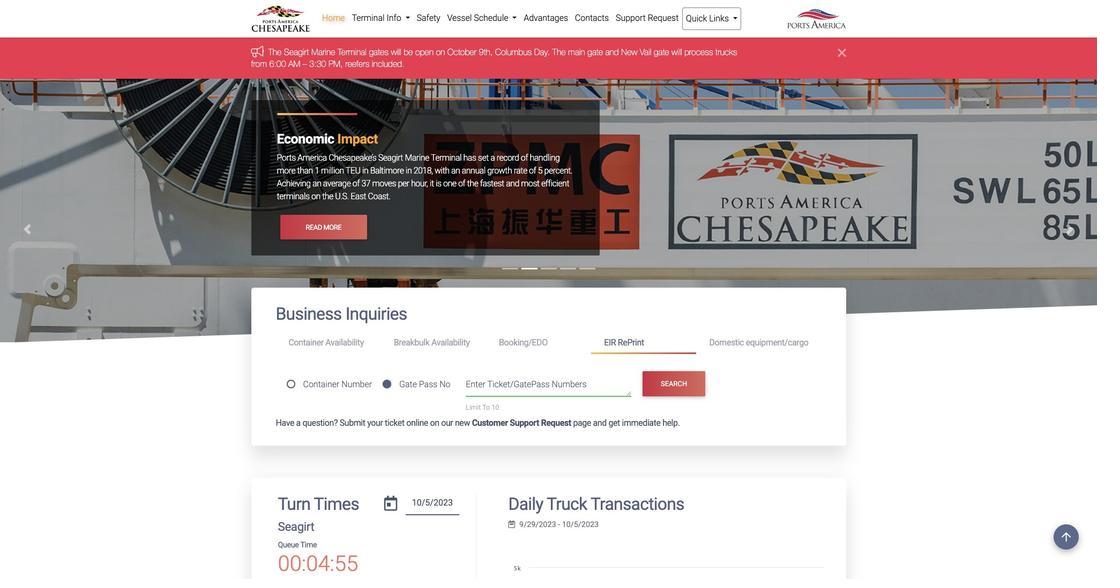 Task type: vqa. For each thing, say whether or not it's contained in the screenshot.
'Booking/EDO' at the bottom left
yes



Task type: locate. For each thing, give the bounding box(es) containing it.
quick links link
[[683, 8, 742, 30]]

in up per
[[406, 166, 412, 176]]

marine
[[312, 47, 336, 57], [405, 153, 429, 163]]

rate
[[514, 166, 528, 176]]

container left number
[[303, 379, 340, 390]]

on inside ports america chesapeake's seagirt marine terminal has set a record of handling more than 1 million teu in baltimore in 2018,                         with an annual growth rate of 5 percent. achieving an average of 37 moves per hour, it is one of the fastest and most efficient terminals on the u.s. east coast.
[[312, 192, 321, 202]]

1
[[315, 166, 319, 176]]

0 vertical spatial seagirt
[[284, 47, 309, 57]]

support up 'new'
[[616, 13, 646, 23]]

will left "be"
[[391, 47, 402, 57]]

container
[[289, 338, 324, 348], [303, 379, 340, 390]]

on left our
[[430, 418, 440, 429]]

container availability
[[289, 338, 364, 348]]

availability down business inquiries
[[326, 338, 364, 348]]

1 vertical spatial marine
[[405, 153, 429, 163]]

support request link
[[613, 8, 683, 29]]

am
[[289, 59, 301, 69]]

than
[[297, 166, 313, 176]]

eir reprint link
[[592, 333, 697, 355]]

1 horizontal spatial the
[[553, 47, 566, 57]]

support right customer
[[510, 418, 539, 429]]

0 vertical spatial marine
[[312, 47, 336, 57]]

safety
[[417, 13, 441, 23]]

an right with
[[452, 166, 460, 176]]

1 availability from the left
[[326, 338, 364, 348]]

will
[[391, 47, 402, 57], [672, 47, 682, 57]]

container down business
[[289, 338, 324, 348]]

handling
[[530, 153, 560, 163]]

ports
[[277, 153, 296, 163]]

moves
[[373, 179, 396, 189]]

0 horizontal spatial the
[[322, 192, 333, 202]]

0 vertical spatial a
[[491, 153, 495, 163]]

1 vertical spatial terminal
[[338, 47, 367, 57]]

from
[[251, 59, 267, 69]]

daily truck transactions
[[509, 495, 685, 515]]

of left the 5
[[529, 166, 536, 176]]

1 horizontal spatial availability
[[432, 338, 470, 348]]

terminal
[[352, 13, 385, 23], [338, 47, 367, 57], [431, 153, 462, 163]]

1 horizontal spatial an
[[452, 166, 460, 176]]

0 vertical spatial the
[[467, 179, 478, 189]]

0 horizontal spatial marine
[[312, 47, 336, 57]]

1 vertical spatial container
[[303, 379, 340, 390]]

more
[[324, 223, 342, 231]]

0 vertical spatial on
[[436, 47, 445, 57]]

0 horizontal spatial the
[[268, 47, 282, 57]]

1 horizontal spatial marine
[[405, 153, 429, 163]]

seagirt
[[284, 47, 309, 57], [379, 153, 403, 163], [278, 520, 315, 534]]

trucks
[[716, 47, 738, 57]]

1 vertical spatial request
[[541, 418, 572, 429]]

2 availability from the left
[[432, 338, 470, 348]]

growth
[[488, 166, 512, 176]]

9/29/2023 - 10/5/2023
[[520, 521, 599, 530]]

-
[[558, 521, 560, 530]]

get
[[609, 418, 620, 429]]

queue
[[278, 541, 299, 550]]

annual
[[462, 166, 486, 176]]

1 vertical spatial on
[[312, 192, 321, 202]]

0 vertical spatial container
[[289, 338, 324, 348]]

1 vertical spatial a
[[296, 418, 301, 429]]

seagirt inside ports america chesapeake's seagirt marine terminal has set a record of handling more than 1 million teu in baltimore in 2018,                         with an annual growth rate of 5 percent. achieving an average of 37 moves per hour, it is one of the fastest and most efficient terminals on the u.s. east coast.
[[379, 153, 403, 163]]

and left get
[[593, 418, 607, 429]]

an down 1
[[313, 179, 321, 189]]

None text field
[[406, 495, 460, 516]]

info
[[387, 13, 402, 23]]

achieving
[[277, 179, 311, 189]]

availability right the 'breakbulk'
[[432, 338, 470, 348]]

0 vertical spatial and
[[606, 47, 619, 57]]

the
[[268, 47, 282, 57], [553, 47, 566, 57]]

1 vertical spatial and
[[506, 179, 520, 189]]

an
[[452, 166, 460, 176], [313, 179, 321, 189]]

support
[[616, 13, 646, 23], [510, 418, 539, 429]]

1 horizontal spatial the
[[467, 179, 478, 189]]

–
[[303, 59, 307, 69]]

terminal left info
[[352, 13, 385, 23]]

1 horizontal spatial request
[[648, 13, 679, 23]]

domestic equipment/cargo
[[710, 338, 809, 348]]

pm,
[[329, 59, 343, 69]]

3:30
[[310, 59, 326, 69]]

times
[[314, 495, 359, 515]]

on right the open
[[436, 47, 445, 57]]

0 horizontal spatial a
[[296, 418, 301, 429]]

your
[[367, 418, 383, 429]]

terminals
[[277, 192, 310, 202]]

0 horizontal spatial will
[[391, 47, 402, 57]]

container for container number
[[303, 379, 340, 390]]

availability for breakbulk availability
[[432, 338, 470, 348]]

terminal up reefers
[[338, 47, 367, 57]]

1 horizontal spatial a
[[491, 153, 495, 163]]

2 will from the left
[[672, 47, 682, 57]]

million
[[321, 166, 344, 176]]

search button
[[643, 372, 706, 397]]

a right "set"
[[491, 153, 495, 163]]

support inside 00:04:55 main content
[[510, 418, 539, 429]]

00:04:55 main content
[[243, 288, 855, 580]]

economic
[[277, 131, 335, 147]]

marine up 3:30
[[312, 47, 336, 57]]

the down annual
[[467, 179, 478, 189]]

2 vertical spatial terminal
[[431, 153, 462, 163]]

Enter Ticket/GatePass Numbers text field
[[466, 379, 632, 397]]

1 horizontal spatial will
[[672, 47, 682, 57]]

the right day.
[[553, 47, 566, 57]]

home
[[322, 13, 345, 23]]

0 horizontal spatial request
[[541, 418, 572, 429]]

request left quick
[[648, 13, 679, 23]]

container number
[[303, 379, 372, 390]]

seagirt up the baltimore
[[379, 153, 403, 163]]

10/5/2023
[[562, 521, 599, 530]]

1 horizontal spatial gate
[[654, 47, 670, 57]]

and down rate
[[506, 179, 520, 189]]

and inside the seagirt marine terminal gates will be open on october 9th, columbus day. the main gate and new vail gate will process trucks from 6:00 am – 3:30 pm, reefers included.
[[606, 47, 619, 57]]

of
[[521, 153, 528, 163], [529, 166, 536, 176], [353, 179, 360, 189], [458, 179, 466, 189]]

with
[[435, 166, 450, 176]]

be
[[404, 47, 413, 57]]

0 horizontal spatial availability
[[326, 338, 364, 348]]

search
[[661, 380, 688, 388]]

1 vertical spatial support
[[510, 418, 539, 429]]

1 horizontal spatial in
[[406, 166, 412, 176]]

reprint
[[618, 338, 645, 348]]

read more
[[306, 223, 342, 231]]

1 vertical spatial seagirt
[[379, 153, 403, 163]]

container inside "container availability" link
[[289, 338, 324, 348]]

37
[[362, 179, 371, 189]]

terminal inside ports america chesapeake's seagirt marine terminal has set a record of handling more than 1 million teu in baltimore in 2018,                         with an annual growth rate of 5 percent. achieving an average of 37 moves per hour, it is one of the fastest and most efficient terminals on the u.s. east coast.
[[431, 153, 462, 163]]

vessel schedule
[[448, 13, 511, 23]]

0 horizontal spatial in
[[362, 166, 369, 176]]

terminal up with
[[431, 153, 462, 163]]

the up 6:00
[[268, 47, 282, 57]]

availability for container availability
[[326, 338, 364, 348]]

1 horizontal spatial support
[[616, 13, 646, 23]]

advantages
[[524, 13, 568, 23]]

average
[[323, 179, 351, 189]]

domestic
[[710, 338, 744, 348]]

marine inside ports america chesapeake's seagirt marine terminal has set a record of handling more than 1 million teu in baltimore in 2018,                         with an annual growth rate of 5 percent. achieving an average of 37 moves per hour, it is one of the fastest and most efficient terminals on the u.s. east coast.
[[405, 153, 429, 163]]

2 vertical spatial and
[[593, 418, 607, 429]]

and
[[606, 47, 619, 57], [506, 179, 520, 189], [593, 418, 607, 429]]

vessel
[[448, 13, 472, 23]]

seagirt up the am
[[284, 47, 309, 57]]

in right teu
[[362, 166, 369, 176]]

2 vertical spatial seagirt
[[278, 520, 315, 534]]

2 in from the left
[[406, 166, 412, 176]]

0 horizontal spatial an
[[313, 179, 321, 189]]

request
[[648, 13, 679, 23], [541, 418, 572, 429]]

record
[[497, 153, 519, 163]]

a inside 00:04:55 main content
[[296, 418, 301, 429]]

00:04:55
[[278, 552, 358, 577]]

and left 'new'
[[606, 47, 619, 57]]

marine up 2018,
[[405, 153, 429, 163]]

0 vertical spatial terminal
[[352, 13, 385, 23]]

the seagirt marine terminal gates will be open on october 9th, columbus day. the main gate and new vail gate will process trucks from 6:00 am – 3:30 pm, reefers included. alert
[[0, 38, 1098, 79]]

help.
[[663, 418, 680, 429]]

2 the from the left
[[553, 47, 566, 57]]

gate right vail
[[654, 47, 670, 57]]

2 vertical spatial on
[[430, 418, 440, 429]]

0 horizontal spatial gate
[[588, 47, 603, 57]]

of up rate
[[521, 153, 528, 163]]

gate right main
[[588, 47, 603, 57]]

a
[[491, 153, 495, 163], [296, 418, 301, 429]]

the seagirt marine terminal gates will be open on october 9th, columbus day. the main gate and new vail gate will process trucks from 6:00 am – 3:30 pm, reefers included.
[[251, 47, 738, 69]]

request left page
[[541, 418, 572, 429]]

the left u.s.
[[322, 192, 333, 202]]

on right terminals
[[312, 192, 321, 202]]

will left "process"
[[672, 47, 682, 57]]

a right have
[[296, 418, 301, 429]]

online
[[407, 418, 428, 429]]

seagirt up queue
[[278, 520, 315, 534]]

0 horizontal spatial support
[[510, 418, 539, 429]]

baltimore
[[370, 166, 404, 176]]



Task type: describe. For each thing, give the bounding box(es) containing it.
transactions
[[591, 495, 685, 515]]

columbus
[[495, 47, 532, 57]]

request inside 00:04:55 main content
[[541, 418, 572, 429]]

customer support request link
[[472, 418, 572, 429]]

go to top image
[[1054, 525, 1080, 550]]

it
[[430, 179, 434, 189]]

enter ticket/gatepass numbers
[[466, 380, 587, 390]]

set
[[478, 153, 489, 163]]

of right one
[[458, 179, 466, 189]]

on inside 00:04:55 main content
[[430, 418, 440, 429]]

to
[[483, 404, 490, 412]]

9/29/2023
[[520, 521, 556, 530]]

1 the from the left
[[268, 47, 282, 57]]

economic impact
[[277, 131, 378, 147]]

our
[[441, 418, 453, 429]]

calendar day image
[[384, 497, 398, 512]]

breakbulk availability
[[394, 338, 470, 348]]

one
[[443, 179, 457, 189]]

0 vertical spatial an
[[452, 166, 460, 176]]

east
[[351, 192, 366, 202]]

immediate
[[622, 418, 661, 429]]

gate pass no
[[400, 379, 451, 390]]

on inside the seagirt marine terminal gates will be open on october 9th, columbus day. the main gate and new vail gate will process trucks from 6:00 am – 3:30 pm, reefers included.
[[436, 47, 445, 57]]

booking/edo link
[[486, 333, 592, 353]]

1 gate from the left
[[588, 47, 603, 57]]

container availability link
[[276, 333, 381, 353]]

daily
[[509, 495, 544, 515]]

ports america chesapeake's seagirt marine terminal has set a record of handling more than 1 million teu in baltimore in 2018,                         with an annual growth rate of 5 percent. achieving an average of 37 moves per hour, it is one of the fastest and most efficient terminals on the u.s. east coast.
[[277, 153, 573, 202]]

none text field inside 00:04:55 main content
[[406, 495, 460, 516]]

inquiries
[[346, 304, 407, 325]]

1 in from the left
[[362, 166, 369, 176]]

calendar week image
[[509, 521, 515, 529]]

booking/edo
[[499, 338, 548, 348]]

process
[[685, 47, 714, 57]]

reefers
[[345, 59, 370, 69]]

1 vertical spatial the
[[322, 192, 333, 202]]

business inquiries
[[276, 304, 407, 325]]

eir
[[604, 338, 616, 348]]

page
[[573, 418, 591, 429]]

container for container availability
[[289, 338, 324, 348]]

0 vertical spatial request
[[648, 13, 679, 23]]

more
[[277, 166, 296, 176]]

and inside 00:04:55 main content
[[593, 418, 607, 429]]

links
[[710, 13, 729, 24]]

business
[[276, 304, 342, 325]]

is
[[436, 179, 442, 189]]

2 gate from the left
[[654, 47, 670, 57]]

contacts link
[[572, 8, 613, 29]]

have
[[276, 418, 294, 429]]

6:00
[[269, 59, 286, 69]]

gates
[[369, 47, 389, 57]]

economic engine image
[[0, 79, 1098, 553]]

america
[[298, 153, 327, 163]]

support request
[[616, 13, 679, 23]]

teu
[[346, 166, 361, 176]]

gate
[[400, 379, 417, 390]]

ticket/gatepass
[[488, 380, 550, 390]]

number
[[342, 379, 372, 390]]

pass
[[419, 379, 438, 390]]

truck
[[547, 495, 587, 515]]

of left 37
[[353, 179, 360, 189]]

read
[[306, 223, 322, 231]]

contacts
[[575, 13, 609, 23]]

queue time 00:04:55
[[278, 541, 358, 577]]

submit
[[340, 418, 366, 429]]

quick links
[[686, 13, 731, 24]]

0 vertical spatial support
[[616, 13, 646, 23]]

advantages link
[[521, 8, 572, 29]]

ticket
[[385, 418, 405, 429]]

5
[[538, 166, 543, 176]]

1 vertical spatial an
[[313, 179, 321, 189]]

open
[[416, 47, 434, 57]]

eir reprint
[[604, 338, 645, 348]]

1 will from the left
[[391, 47, 402, 57]]

has
[[464, 153, 476, 163]]

close image
[[838, 46, 847, 59]]

domestic equipment/cargo link
[[697, 333, 822, 353]]

home link
[[319, 8, 349, 29]]

new
[[455, 418, 470, 429]]

bullhorn image
[[251, 46, 268, 58]]

terminal inside the seagirt marine terminal gates will be open on october 9th, columbus day. the main gate and new vail gate will process trucks from 6:00 am – 3:30 pm, reefers included.
[[338, 47, 367, 57]]

turn
[[278, 495, 311, 515]]

question?
[[303, 418, 338, 429]]

seagirt inside the seagirt marine terminal gates will be open on october 9th, columbus day. the main gate and new vail gate will process trucks from 6:00 am – 3:30 pm, reefers included.
[[284, 47, 309, 57]]

2018,
[[414, 166, 433, 176]]

breakbulk
[[394, 338, 430, 348]]

the seagirt marine terminal gates will be open on october 9th, columbus day. the main gate and new vail gate will process trucks from 6:00 am – 3:30 pm, reefers included. link
[[251, 47, 738, 69]]

equipment/cargo
[[746, 338, 809, 348]]

included.
[[372, 59, 405, 69]]

no
[[440, 379, 451, 390]]

vessel schedule link
[[444, 8, 521, 29]]

limit
[[466, 404, 481, 412]]

10
[[492, 404, 500, 412]]

coast.
[[368, 192, 391, 202]]

chesapeake's
[[329, 153, 377, 163]]

terminal info link
[[349, 8, 414, 29]]

quick
[[686, 13, 708, 24]]

seagirt inside 00:04:55 main content
[[278, 520, 315, 534]]

fastest
[[480, 179, 505, 189]]

and inside ports america chesapeake's seagirt marine terminal has set a record of handling more than 1 million teu in baltimore in 2018,                         with an annual growth rate of 5 percent. achieving an average of 37 moves per hour, it is one of the fastest and most efficient terminals on the u.s. east coast.
[[506, 179, 520, 189]]

main
[[568, 47, 585, 57]]

vail
[[640, 47, 652, 57]]

new
[[622, 47, 638, 57]]

enter
[[466, 380, 486, 390]]

customer
[[472, 418, 508, 429]]

marine inside the seagirt marine terminal gates will be open on october 9th, columbus day. the main gate and new vail gate will process trucks from 6:00 am – 3:30 pm, reefers included.
[[312, 47, 336, 57]]

read more link
[[280, 215, 367, 240]]

safety link
[[414, 8, 444, 29]]

have a question? submit your ticket online on our new customer support request page and get immediate help.
[[276, 418, 680, 429]]

a inside ports america chesapeake's seagirt marine terminal has set a record of handling more than 1 million teu in baltimore in 2018,                         with an annual growth rate of 5 percent. achieving an average of 37 moves per hour, it is one of the fastest and most efficient terminals on the u.s. east coast.
[[491, 153, 495, 163]]



